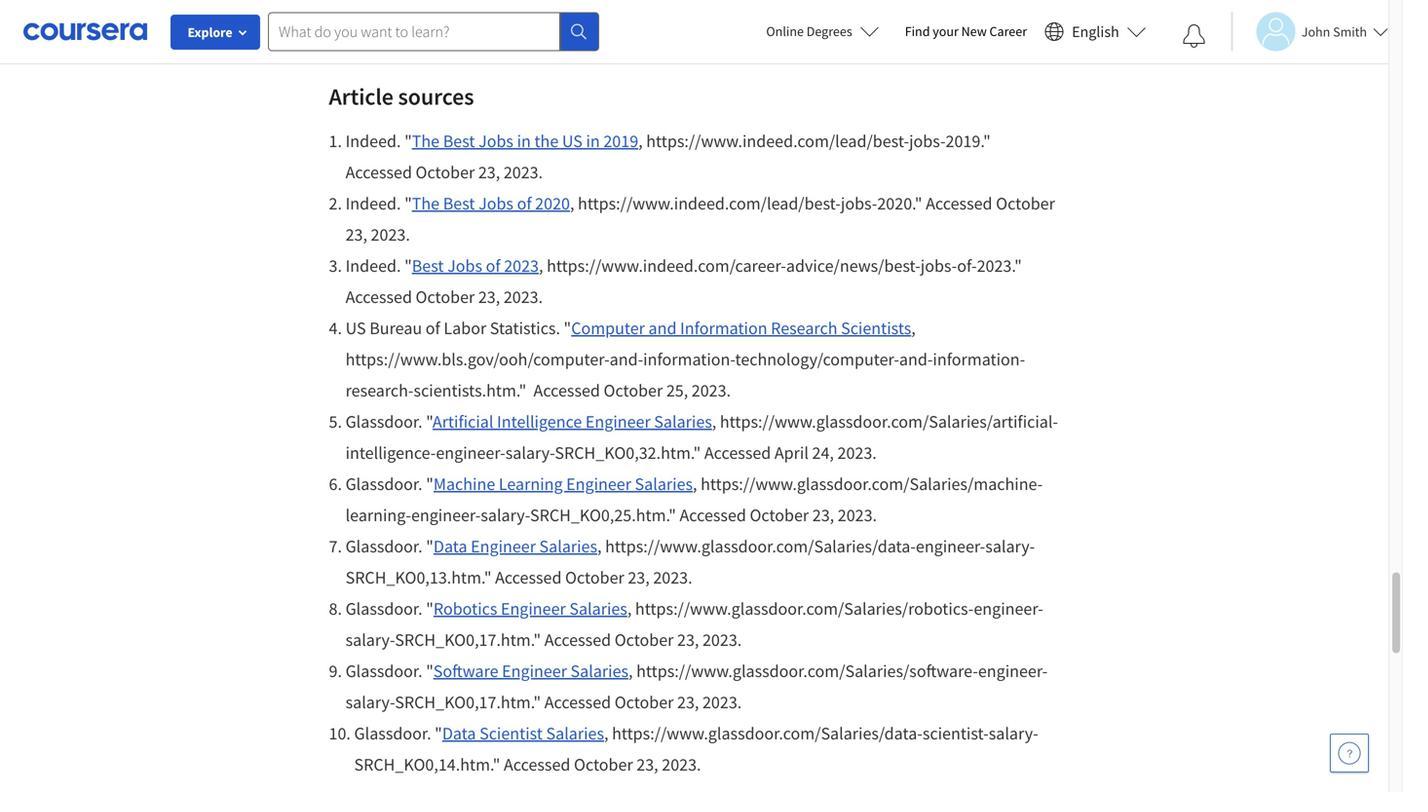 Task type: locate. For each thing, give the bounding box(es) containing it.
us right the
[[562, 130, 583, 152]]

in left 2019
[[586, 130, 600, 152]]

0 vertical spatial of
[[517, 192, 532, 214]]

, for the best jobs in the us in 2019
[[638, 130, 643, 152]]

1 horizontal spatial us
[[562, 130, 583, 152]]

1 horizontal spatial in
[[586, 130, 600, 152]]

2023. down "the best jobs in the us in 2019" 'link'
[[504, 161, 543, 183]]

the best jobs in the us in 2019 link
[[412, 130, 638, 152]]

accessed inside , https://www.glassdoor.com/salaries/data-engineer-salary- srch_ko0,13.htm." accessed october 23, 2023.
[[495, 567, 562, 589]]

salary- inside , https://www.glassdoor.com/salaries/software-engineer- salary-srch_ko0,17.htm." accessed october 23, 2023.
[[346, 691, 395, 713]]

accessed up , https://www.glassdoor.com/salaries/data-engineer-salary- srch_ko0,13.htm." accessed october 23, 2023.
[[680, 504, 746, 526]]

. for 10
[[346, 723, 351, 745]]

0 horizontal spatial us
[[346, 317, 366, 339]]

learning-
[[346, 504, 411, 526]]

1 .
[[329, 130, 346, 152]]

october up the indeed. " the best jobs of 2020
[[416, 161, 475, 183]]

list item containing 7
[[329, 531, 1060, 593]]

and- down scientists
[[899, 348, 933, 370]]

october left 25, at the left of page
[[604, 380, 663, 402]]

2023. inside the , https://www.glassdoor.com/salaries/machine- learning-engineer-salary-srch_ko0,25.htm." accessed october 23, 2023.
[[838, 504, 877, 526]]

jobs- inside , https://www.indeed.com/lead/best-jobs-2019." accessed october 23, 2023.
[[909, 130, 946, 152]]

1 vertical spatial us
[[346, 317, 366, 339]]

srch_ko0,17.htm." inside , https://www.glassdoor.com/salaries/software-engineer- salary-srch_ko0,17.htm." accessed october 23, 2023.
[[395, 691, 541, 713]]

https://www.glassdoor.com/salaries/data- inside , https://www.glassdoor.com/salaries/data-engineer-salary- srch_ko0,13.htm." accessed october 23, 2023.
[[605, 536, 916, 557]]

0 vertical spatial jobs
[[479, 130, 514, 152]]

.
[[338, 130, 342, 152], [338, 192, 342, 214], [338, 255, 342, 277], [338, 317, 342, 339], [338, 411, 342, 433], [338, 473, 342, 495], [338, 536, 342, 557], [338, 598, 342, 620], [338, 660, 342, 682], [346, 723, 351, 745]]

24,
[[812, 442, 834, 464]]

, for artificial intelligence engineer salaries
[[712, 411, 717, 433]]

3 .
[[329, 255, 346, 277]]

salaries for glassdoor. " data scientist salaries
[[546, 723, 604, 745]]

, inside , https://www.glassdoor.com/salaries/software-engineer- salary-srch_ko0,17.htm." accessed october 23, 2023.
[[629, 660, 633, 682]]

engineer- inside the , https://www.glassdoor.com/salaries/robotics-engineer- salary-srch_ko0,17.htm." accessed october 23, 2023.
[[974, 598, 1043, 620]]

salaries up software engineer salaries link
[[569, 598, 627, 620]]

list item
[[329, 126, 1060, 188], [329, 188, 1060, 250], [329, 250, 1060, 313], [329, 313, 1060, 406], [329, 406, 1060, 469], [329, 469, 1060, 531], [329, 531, 1060, 593], [329, 593, 1060, 656], [329, 656, 1060, 718], [329, 718, 1060, 781]]

10 list item from the top
[[329, 718, 1060, 781]]

glassdoor. for , https://www.glassdoor.com/salaries/data-scientist-salary- srch_ko0,14.htm." accessed october 23, 2023.
[[354, 723, 431, 745]]

us right 4
[[346, 317, 366, 339]]

glassdoor. for , https://www.glassdoor.com/salaries/data-engineer-salary- srch_ko0,13.htm." accessed october 23, 2023.
[[346, 536, 423, 557]]

0 horizontal spatial of
[[426, 317, 440, 339]]

1 vertical spatial https://www.indeed.com/lead/best-
[[578, 192, 841, 214]]

glassdoor. down "research-" in the left of the page
[[346, 411, 423, 433]]

robotics engineer salaries link
[[434, 598, 627, 620]]

jobs-
[[909, 130, 946, 152], [841, 192, 877, 214], [921, 255, 957, 277]]

explore button
[[171, 15, 260, 50]]

list item containing 8
[[329, 593, 1060, 656]]

" for data engineer salaries
[[426, 536, 434, 557]]

2 vertical spatial jobs-
[[921, 255, 957, 277]]

4
[[329, 317, 338, 339]]

accessed down software engineer salaries link
[[545, 691, 611, 713]]

, inside the , https://www.bls.gov/ooh/computer-and-information-technology/computer-and-information- research-scientists.htm."  accessed october 25, 2023.
[[911, 317, 916, 339]]

and- down us bureau of labor statistics. " computer and information research scientists
[[610, 348, 643, 370]]

indeed. " best jobs of 2023
[[346, 255, 539, 277]]

and-
[[610, 348, 643, 370], [899, 348, 933, 370]]

23, inside , https://www.indeed.com/lead/best-jobs-2019." accessed october 23, 2023.
[[478, 161, 500, 183]]

list
[[329, 126, 1060, 781]]

23, down 'https://www.glassdoor.com/salaries/machine-'
[[813, 504, 834, 526]]

jobs left the
[[479, 130, 514, 152]]

list item containing 5
[[329, 406, 1060, 469]]

engineer up software engineer salaries link
[[501, 598, 566, 620]]

23, inside , https://www.glassdoor.com/salaries/software-engineer- salary-srch_ko0,17.htm." accessed october 23, 2023.
[[677, 691, 699, 713]]

2023. down 'https://www.glassdoor.com/salaries/machine-'
[[838, 504, 877, 526]]

23, inside , https://www.indeed.com/career-advice/news/best-jobs-of-2023." accessed october 23, 2023.
[[478, 286, 500, 308]]

indeed. right 3
[[346, 255, 401, 277]]

, inside , https://www.indeed.com/lead/best-jobs-2019." accessed october 23, 2023.
[[638, 130, 643, 152]]

accessed up bureau
[[346, 286, 412, 308]]

degrees
[[807, 22, 852, 40]]

indeed. for , https://www.indeed.com/career-advice/news/best-jobs-of-2023." accessed october 23, 2023.
[[346, 255, 401, 277]]

8 list item from the top
[[329, 593, 1060, 656]]

best for the best jobs of 2020
[[443, 192, 475, 214]]

https://www.indeed.com/lead/best- inside , https://www.indeed.com/lead/best-jobs-2020." accessed october 23, 2023.
[[578, 192, 841, 214]]

, https://www.glassdoor.com/salaries/robotics-engineer- salary-srch_ko0,17.htm." accessed october 23, 2023.
[[346, 598, 1043, 651]]

23, up the best jobs of 2020 link
[[478, 161, 500, 183]]

us
[[562, 130, 583, 152], [346, 317, 366, 339]]

best up best jobs of 2023 link
[[443, 192, 475, 214]]

0 vertical spatial best
[[443, 130, 475, 152]]

october inside , https://www.glassdoor.com/salaries/data-engineer-salary- srch_ko0,13.htm." accessed october 23, 2023.
[[565, 567, 624, 589]]

best down sources
[[443, 130, 475, 152]]

indeed.
[[346, 130, 401, 152], [346, 192, 401, 214], [346, 255, 401, 277]]

"
[[405, 130, 412, 152], [405, 192, 412, 214], [405, 255, 412, 277], [564, 317, 571, 339], [426, 411, 433, 433], [426, 473, 434, 495], [426, 536, 434, 557], [426, 598, 434, 620], [426, 660, 433, 682], [435, 723, 442, 745]]

2 vertical spatial indeed.
[[346, 255, 401, 277]]

23, up , https://www.glassdoor.com/salaries/data-scientist-salary- srch_ko0,14.htm." accessed october 23, 2023.
[[677, 691, 699, 713]]

accessed left april
[[704, 442, 771, 464]]

scientist
[[480, 723, 543, 745]]

srch_ko0,17.htm." for software
[[395, 691, 541, 713]]

https://www.indeed.com/lead/best- for the best jobs in the us in 2019
[[646, 130, 909, 152]]

jobs
[[479, 130, 514, 152], [479, 192, 514, 214], [447, 255, 482, 277]]

list containing 1
[[329, 126, 1060, 781]]

1 indeed. from the top
[[346, 130, 401, 152]]

2 list item from the top
[[329, 188, 1060, 250]]

2023. up , https://www.glassdoor.com/salaries/data-scientist-salary- srch_ko0,14.htm." accessed october 23, 2023.
[[703, 691, 742, 713]]

accessed down data scientist salaries link
[[504, 754, 570, 776]]

salary- for , https://www.glassdoor.com/salaries/robotics-engineer- salary-srch_ko0,17.htm." accessed october 23, 2023.
[[346, 629, 395, 651]]

best
[[443, 130, 475, 152], [443, 192, 475, 214], [412, 255, 444, 277]]

1 vertical spatial https://www.glassdoor.com/salaries/data-
[[612, 723, 923, 745]]

engineer up srch_ko0,32.htm."
[[586, 411, 651, 433]]

1 information- from the left
[[643, 348, 735, 370]]

" down intelligence-
[[426, 473, 434, 495]]

, down srch_ko0,25.htm."
[[597, 536, 602, 557]]

jobs- up 2020."
[[909, 130, 946, 152]]

" for the best jobs in the us in 2019
[[405, 130, 412, 152]]

srch_ko0,17.htm." inside the , https://www.glassdoor.com/salaries/robotics-engineer- salary-srch_ko0,17.htm." accessed october 23, 2023.
[[395, 629, 541, 651]]

2023. up the , https://www.glassdoor.com/salaries/robotics-engineer- salary-srch_ko0,17.htm." accessed october 23, 2023.
[[653, 567, 692, 589]]

2 .
[[329, 192, 346, 214]]

" right statistics.
[[564, 317, 571, 339]]

glassdoor. down srch_ko0,13.htm."
[[346, 598, 423, 620]]

intelligence
[[497, 411, 582, 433]]

information-
[[643, 348, 735, 370], [933, 348, 1025, 370]]

accessed inside the , https://www.glassdoor.com/salaries/machine- learning-engineer-salary-srch_ko0,25.htm." accessed october 23, 2023.
[[680, 504, 746, 526]]

8
[[329, 598, 338, 620]]

0 vertical spatial https://www.indeed.com/lead/best-
[[646, 130, 909, 152]]

salary- inside , https://www.glassdoor.com/salaries/data-scientist-salary- srch_ko0,14.htm." accessed october 23, 2023.
[[989, 723, 1039, 745]]

, https://www.glassdoor.com/salaries/data-scientist-salary- srch_ko0,14.htm." accessed october 23, 2023.
[[354, 723, 1039, 776]]

, right the
[[638, 130, 643, 152]]

" down article sources
[[405, 130, 412, 152]]

salaries for glassdoor. " software engineer salaries
[[571, 660, 629, 682]]

2023. down 2023
[[504, 286, 543, 308]]

accessed down 1 .
[[346, 161, 412, 183]]

technology/computer-
[[735, 348, 899, 370]]

salaries right scientist
[[546, 723, 604, 745]]

4 list item from the top
[[329, 313, 1060, 406]]

. for 3
[[338, 255, 342, 277]]

1
[[329, 130, 338, 152]]

" up srch_ko0,14.htm."
[[435, 723, 442, 745]]

october down data scientist salaries link
[[574, 754, 633, 776]]

, inside the , https://www.glassdoor.com/salaries/robotics-engineer- salary-srch_ko0,17.htm." accessed october 23, 2023.
[[627, 598, 632, 620]]

, down , https://www.glassdoor.com/salaries/data-engineer-salary- srch_ko0,13.htm." accessed october 23, 2023.
[[627, 598, 632, 620]]

salaries down robotics engineer salaries link
[[571, 660, 629, 682]]

jobs left 2020 at the top left of the page
[[479, 192, 514, 214]]

smith
[[1333, 23, 1367, 40]]

the for the best jobs in the us in 2019
[[412, 130, 440, 152]]

the down sources
[[412, 130, 440, 152]]

october up , https://www.glassdoor.com/salaries/data-scientist-salary- srch_ko0,14.htm." accessed october 23, 2023.
[[615, 691, 674, 713]]

" up bureau
[[405, 255, 412, 277]]

5
[[329, 411, 338, 433]]

2023. inside ", https://www.glassdoor.com/salaries/artificial- intelligence-engineer-salary-srch_ko0,32.htm." accessed april 24, 2023."
[[838, 442, 877, 464]]

1 vertical spatial srch_ko0,17.htm."
[[395, 691, 541, 713]]

indeed. right 1
[[346, 130, 401, 152]]

accessed inside , https://www.indeed.com/lead/best-jobs-2019." accessed october 23, 2023.
[[346, 161, 412, 183]]

sources
[[398, 82, 474, 111]]

jobs- up advice/news/best-
[[841, 192, 877, 214]]

best for the best jobs in the us in 2019
[[443, 130, 475, 152]]

7
[[329, 536, 338, 557]]

jobs- inside , https://www.indeed.com/career-advice/news/best-jobs-of-2023." accessed october 23, 2023.
[[921, 255, 957, 277]]

indeed. " the best jobs of 2020
[[346, 192, 570, 214]]

" for robotics engineer salaries
[[426, 598, 434, 620]]

indeed. right 2
[[346, 192, 401, 214]]

https://www.indeed.com/lead/best- inside , https://www.indeed.com/lead/best-jobs-2019." accessed october 23, 2023.
[[646, 130, 909, 152]]

jobs left 2023
[[447, 255, 482, 277]]

https://www.glassdoor.com/salaries/data- down the "https://www.glassdoor.com/salaries/software-"
[[612, 723, 923, 745]]

" for machine learning engineer salaries
[[426, 473, 434, 495]]

, down ", https://www.glassdoor.com/salaries/artificial- intelligence-engineer-salary-srch_ko0,32.htm." accessed april 24, 2023."
[[693, 473, 697, 495]]

software
[[433, 660, 499, 682]]

glassdoor. down learning-
[[346, 536, 423, 557]]

salaries
[[654, 411, 712, 433], [635, 473, 693, 495], [539, 536, 597, 557], [569, 598, 627, 620], [571, 660, 629, 682], [546, 723, 604, 745]]

, down 2020 at the top left of the page
[[539, 255, 543, 277]]

https://www.glassdoor.com/salaries/data- inside , https://www.glassdoor.com/salaries/data-scientist-salary- srch_ko0,14.htm." accessed october 23, 2023.
[[612, 723, 923, 745]]

2 srch_ko0,17.htm." from the top
[[395, 691, 541, 713]]

0 vertical spatial indeed.
[[346, 130, 401, 152]]

0 vertical spatial the
[[412, 130, 440, 152]]

, down the , https://www.glassdoor.com/salaries/robotics-engineer- salary-srch_ko0,17.htm." accessed october 23, 2023.
[[629, 660, 633, 682]]

october inside , https://www.indeed.com/career-advice/news/best-jobs-of-2023." accessed october 23, 2023.
[[416, 286, 475, 308]]

accessed right 2020."
[[926, 192, 993, 214]]

, for the best jobs of 2020
[[570, 192, 574, 214]]

list item containing 2
[[329, 188, 1060, 250]]

. for 9
[[338, 660, 342, 682]]

1 vertical spatial jobs-
[[841, 192, 877, 214]]

, inside , https://www.glassdoor.com/salaries/data-engineer-salary- srch_ko0,13.htm." accessed october 23, 2023.
[[597, 536, 602, 557]]

. for 2
[[338, 192, 342, 214]]

salary- inside the , https://www.glassdoor.com/salaries/robotics-engineer- salary-srch_ko0,17.htm." accessed october 23, 2023.
[[346, 629, 395, 651]]

engineer- for , https://www.glassdoor.com/salaries/software-engineer- salary-srch_ko0,17.htm." accessed october 23, 2023.
[[978, 660, 1048, 682]]

information- down of-
[[933, 348, 1025, 370]]

9
[[329, 660, 338, 682]]

" for data scientist salaries
[[435, 723, 442, 745]]

october inside the , https://www.glassdoor.com/salaries/machine- learning-engineer-salary-srch_ko0,25.htm." accessed october 23, 2023.
[[750, 504, 809, 526]]

23, up , https://www.glassdoor.com/salaries/software-engineer- salary-srch_ko0,17.htm." accessed october 23, 2023.
[[677, 629, 699, 651]]

23, down srch_ko0,25.htm."
[[628, 567, 650, 589]]

, inside , https://www.indeed.com/career-advice/news/best-jobs-of-2023." accessed october 23, 2023.
[[539, 255, 543, 277]]

2 the from the top
[[412, 192, 440, 214]]

2023. up indeed. " best jobs of 2023
[[371, 224, 410, 246]]

https://www.bls.gov/ooh/computer-
[[346, 348, 610, 370]]

1 horizontal spatial and-
[[899, 348, 933, 370]]

. for 8
[[338, 598, 342, 620]]

srch_ko0,17.htm." up software
[[395, 629, 541, 651]]

0 horizontal spatial information-
[[643, 348, 735, 370]]

2023. inside the , https://www.glassdoor.com/salaries/robotics-engineer- salary-srch_ko0,17.htm." accessed october 23, 2023.
[[703, 629, 742, 651]]

engineer up srch_ko0,25.htm."
[[566, 473, 631, 495]]

john
[[1302, 23, 1331, 40]]

0 vertical spatial us
[[562, 130, 583, 152]]

, down advice/news/best-
[[911, 317, 916, 339]]

23, inside , https://www.indeed.com/lead/best-jobs-2020." accessed october 23, 2023.
[[346, 224, 367, 246]]

data up srch_ko0,14.htm."
[[442, 723, 476, 745]]

3 indeed. from the top
[[346, 255, 401, 277]]

accessed up robotics engineer salaries link
[[495, 567, 562, 589]]

article
[[329, 82, 394, 111]]

2020."
[[877, 192, 922, 214]]

2023. inside , https://www.indeed.com/lead/best-jobs-2020." accessed october 23, 2023.
[[371, 224, 410, 246]]

salary- for , https://www.glassdoor.com/salaries/software-engineer- salary-srch_ko0,17.htm." accessed october 23, 2023.
[[346, 691, 395, 713]]

engineer down robotics engineer salaries link
[[502, 660, 567, 682]]

engineer- inside , https://www.glassdoor.com/salaries/data-engineer-salary- srch_ko0,13.htm." accessed october 23, 2023.
[[916, 536, 986, 557]]

data for data scientist salaries
[[442, 723, 476, 745]]

, for computer and information research scientists
[[911, 317, 916, 339]]

" for artificial intelligence engineer salaries
[[426, 411, 433, 433]]

salary- inside , https://www.glassdoor.com/salaries/data-engineer-salary- srch_ko0,13.htm." accessed october 23, 2023.
[[986, 536, 1035, 557]]

1 horizontal spatial of
[[486, 255, 501, 277]]

2023. down , https://www.glassdoor.com/salaries/software-engineer- salary-srch_ko0,17.htm." accessed october 23, 2023.
[[662, 754, 701, 776]]

glassdoor. for , https://www.glassdoor.com/salaries/software-engineer- salary-srch_ko0,17.htm." accessed october 23, 2023.
[[346, 660, 423, 682]]

engineer- inside ", https://www.glassdoor.com/salaries/artificial- intelligence-engineer-salary-srch_ko0,32.htm." accessed april 24, 2023."
[[436, 442, 506, 464]]

7 .
[[329, 536, 346, 557]]

6
[[329, 473, 338, 495]]

, https://www.indeed.com/lead/best-jobs-2020." accessed october 23, 2023.
[[346, 192, 1055, 246]]

jobs for of
[[479, 192, 514, 214]]

4 .
[[329, 317, 346, 339]]

https://www.glassdoor.com/salaries/artificial-
[[720, 411, 1058, 433]]

engineer-
[[436, 442, 506, 464], [411, 504, 481, 526], [916, 536, 986, 557], [974, 598, 1043, 620], [978, 660, 1048, 682]]

https://www.glassdoor.com/salaries/data- up https://www.glassdoor.com/salaries/robotics-
[[605, 536, 916, 557]]

best down the indeed. " the best jobs of 2020
[[412, 255, 444, 277]]

engineer- for , https://www.glassdoor.com/salaries/robotics-engineer- salary-srch_ko0,17.htm." accessed october 23, 2023.
[[974, 598, 1043, 620]]

1 vertical spatial best
[[443, 192, 475, 214]]

machine
[[434, 473, 495, 495]]

2023."
[[977, 255, 1022, 277]]

" up srch_ko0,13.htm."
[[426, 536, 434, 557]]

, inside , https://www.indeed.com/lead/best-jobs-2020." accessed october 23, 2023.
[[570, 192, 574, 214]]

2 indeed. from the top
[[346, 192, 401, 214]]

" up intelligence-
[[426, 411, 433, 433]]

1 vertical spatial jobs
[[479, 192, 514, 214]]

, for software engineer salaries
[[629, 660, 633, 682]]

list item containing 10
[[329, 718, 1060, 781]]

, inside ", https://www.glassdoor.com/salaries/artificial- intelligence-engineer-salary-srch_ko0,32.htm." accessed april 24, 2023."
[[712, 411, 717, 433]]

october inside the , https://www.glassdoor.com/salaries/robotics-engineer- salary-srch_ko0,17.htm." accessed october 23, 2023.
[[615, 629, 674, 651]]

october up , https://www.glassdoor.com/salaries/software-engineer- salary-srch_ko0,17.htm." accessed october 23, 2023.
[[615, 629, 674, 651]]

, inside , https://www.glassdoor.com/salaries/data-scientist-salary- srch_ko0,14.htm." accessed october 23, 2023.
[[604, 723, 609, 745]]

accessed inside , https://www.indeed.com/career-advice/news/best-jobs-of-2023." accessed october 23, 2023.
[[346, 286, 412, 308]]

scientists
[[841, 317, 911, 339]]

9 list item from the top
[[329, 656, 1060, 718]]

1 the from the top
[[412, 130, 440, 152]]

, inside the , https://www.glassdoor.com/salaries/machine- learning-engineer-salary-srch_ko0,25.htm." accessed october 23, 2023.
[[693, 473, 697, 495]]

salary- for , https://www.glassdoor.com/salaries/data-engineer-salary- srch_ko0,13.htm." accessed october 23, 2023.
[[986, 536, 1035, 557]]

engineer down glassdoor. " machine learning engineer salaries
[[471, 536, 536, 557]]

data
[[434, 536, 467, 557], [442, 723, 476, 745]]

2023. up , https://www.glassdoor.com/salaries/software-engineer- salary-srch_ko0,17.htm." accessed october 23, 2023.
[[703, 629, 742, 651]]

october down april
[[750, 504, 809, 526]]

23, down best jobs of 2023 link
[[478, 286, 500, 308]]

0 vertical spatial jobs-
[[909, 130, 946, 152]]

None search field
[[268, 12, 599, 51]]

accessed up software engineer salaries link
[[545, 629, 611, 651]]

, down the , https://www.bls.gov/ooh/computer-and-information-technology/computer-and-information- research-scientists.htm."  accessed october 25, 2023.
[[712, 411, 717, 433]]

1 vertical spatial the
[[412, 192, 440, 214]]

october up 2023."
[[996, 192, 1055, 214]]

glassdoor. right the 9
[[346, 660, 423, 682]]

2023. inside , https://www.glassdoor.com/salaries/data-engineer-salary- srch_ko0,13.htm." accessed october 23, 2023.
[[653, 567, 692, 589]]

, down "the best jobs in the us in 2019" 'link'
[[570, 192, 574, 214]]

0 vertical spatial https://www.glassdoor.com/salaries/data-
[[605, 536, 916, 557]]

1 srch_ko0,17.htm." from the top
[[395, 629, 541, 651]]

, for data scientist salaries
[[604, 723, 609, 745]]

https://www.glassdoor.com/salaries/machine-
[[701, 473, 1043, 495]]

october inside , https://www.glassdoor.com/salaries/data-scientist-salary- srch_ko0,14.htm." accessed october 23, 2023.
[[574, 754, 633, 776]]

0 horizontal spatial and-
[[610, 348, 643, 370]]

2023. right 24,
[[838, 442, 877, 464]]

1 vertical spatial data
[[442, 723, 476, 745]]

2 vertical spatial best
[[412, 255, 444, 277]]

0 vertical spatial data
[[434, 536, 467, 557]]

glassdoor. for , https://www.glassdoor.com/salaries/robotics-engineer- salary-srch_ko0,17.htm." accessed october 23, 2023.
[[346, 598, 423, 620]]

srch_ko0,17.htm."
[[395, 629, 541, 651], [395, 691, 541, 713]]

salary- for , https://www.glassdoor.com/salaries/data-scientist-salary- srch_ko0,14.htm." accessed october 23, 2023.
[[989, 723, 1039, 745]]

1 horizontal spatial information-
[[933, 348, 1025, 370]]

. for 6
[[338, 473, 342, 495]]

data for data engineer salaries
[[434, 536, 467, 557]]

0 vertical spatial srch_ko0,17.htm."
[[395, 629, 541, 651]]

computer
[[571, 317, 645, 339]]

1 list item from the top
[[329, 126, 1060, 188]]

, right scientist
[[604, 723, 609, 745]]

engineer- inside the , https://www.glassdoor.com/salaries/machine- learning-engineer-salary-srch_ko0,25.htm." accessed october 23, 2023.
[[411, 504, 481, 526]]

of left labor
[[426, 317, 440, 339]]

0 horizontal spatial in
[[517, 130, 531, 152]]

of left 2023
[[486, 255, 501, 277]]

, for machine learning engineer salaries
[[693, 473, 697, 495]]

https://www.indeed.com/lead/best-
[[646, 130, 909, 152], [578, 192, 841, 214]]

2 vertical spatial of
[[426, 317, 440, 339]]

1 vertical spatial indeed.
[[346, 192, 401, 214]]

jobs- left 2023."
[[921, 255, 957, 277]]

23,
[[478, 161, 500, 183], [346, 224, 367, 246], [478, 286, 500, 308], [813, 504, 834, 526], [628, 567, 650, 589], [677, 629, 699, 651], [677, 691, 699, 713], [637, 754, 658, 776]]

jobs- inside , https://www.indeed.com/lead/best-jobs-2020." accessed october 23, 2023.
[[841, 192, 877, 214]]

october inside , https://www.indeed.com/lead/best-jobs-2020." accessed october 23, 2023.
[[996, 192, 1055, 214]]

2023.
[[504, 161, 543, 183], [371, 224, 410, 246], [504, 286, 543, 308], [692, 380, 731, 402], [838, 442, 877, 464], [838, 504, 877, 526], [653, 567, 692, 589], [703, 629, 742, 651], [703, 691, 742, 713], [662, 754, 701, 776]]

october
[[416, 161, 475, 183], [996, 192, 1055, 214], [416, 286, 475, 308], [604, 380, 663, 402], [750, 504, 809, 526], [565, 567, 624, 589], [615, 629, 674, 651], [615, 691, 674, 713], [574, 754, 633, 776]]

list item containing 3
[[329, 250, 1060, 313]]

engineer for data engineer salaries
[[471, 536, 536, 557]]

of
[[517, 192, 532, 214], [486, 255, 501, 277], [426, 317, 440, 339]]

online degrees
[[766, 22, 852, 40]]

glassdoor. up srch_ko0,14.htm."
[[354, 723, 431, 745]]

8 .
[[329, 598, 346, 620]]

srch_ko0,17.htm." down software
[[395, 691, 541, 713]]

23, down the 2 .
[[346, 224, 367, 246]]

, https://www.glassdoor.com/salaries/artificial- intelligence-engineer-salary-srch_ko0,32.htm." accessed april 24, 2023.
[[346, 411, 1058, 464]]

" up glassdoor. " data scientist salaries
[[426, 660, 433, 682]]

engineer- inside , https://www.glassdoor.com/salaries/software-engineer- salary-srch_ko0,17.htm." accessed october 23, 2023.
[[978, 660, 1048, 682]]

6 list item from the top
[[329, 469, 1060, 531]]

" for the best jobs of 2020
[[405, 192, 412, 214]]

salary- inside the , https://www.glassdoor.com/salaries/machine- learning-engineer-salary-srch_ko0,25.htm." accessed october 23, 2023.
[[481, 504, 530, 526]]

" right the 2 .
[[405, 192, 412, 214]]

in left the
[[517, 130, 531, 152]]

srch_ko0,14.htm."
[[354, 754, 500, 776]]

3 list item from the top
[[329, 250, 1060, 313]]

7 list item from the top
[[329, 531, 1060, 593]]

" down srch_ko0,13.htm."
[[426, 598, 434, 620]]

srch_ko0,25.htm."
[[530, 504, 676, 526]]

information- up 25, at the left of page
[[643, 348, 735, 370]]

the up indeed. " best jobs of 2023
[[412, 192, 440, 214]]

1 and- from the left
[[610, 348, 643, 370]]

glassdoor. " artificial intelligence engineer salaries
[[346, 411, 712, 433]]

october down indeed. " best jobs of 2023
[[416, 286, 475, 308]]

october down srch_ko0,25.htm."
[[565, 567, 624, 589]]

2 horizontal spatial of
[[517, 192, 532, 214]]

accessed up artificial intelligence engineer salaries link at the bottom of the page
[[534, 380, 600, 402]]

glassdoor. up learning-
[[346, 473, 423, 495]]

jobs- for 2020."
[[841, 192, 877, 214]]

april
[[775, 442, 809, 464]]

,
[[638, 130, 643, 152], [570, 192, 574, 214], [539, 255, 543, 277], [911, 317, 916, 339], [712, 411, 717, 433], [693, 473, 697, 495], [597, 536, 602, 557], [627, 598, 632, 620], [629, 660, 633, 682], [604, 723, 609, 745]]

data up srch_ko0,13.htm."
[[434, 536, 467, 557]]

5 list item from the top
[[329, 406, 1060, 469]]



Task type: describe. For each thing, give the bounding box(es) containing it.
accessed inside the , https://www.glassdoor.com/salaries/robotics-engineer- salary-srch_ko0,17.htm." accessed october 23, 2023.
[[545, 629, 611, 651]]

online degrees button
[[751, 10, 895, 53]]

explore
[[188, 23, 232, 41]]

glassdoor. " data scientist salaries
[[354, 723, 604, 745]]

find your new career link
[[895, 19, 1037, 44]]

salaries for glassdoor. " robotics engineer salaries
[[569, 598, 627, 620]]

9 .
[[329, 660, 346, 682]]

, https://www.glassdoor.com/salaries/data-engineer-salary- srch_ko0,13.htm." accessed october 23, 2023.
[[346, 536, 1035, 589]]

career
[[990, 22, 1027, 40]]

the for the best jobs of 2020
[[412, 192, 440, 214]]

the
[[534, 130, 559, 152]]

list item containing 6
[[329, 469, 1060, 531]]

jobs- for 2019."
[[909, 130, 946, 152]]

2023. inside the , https://www.bls.gov/ooh/computer-and-information-technology/computer-and-information- research-scientists.htm."  accessed october 25, 2023.
[[692, 380, 731, 402]]

us bureau of labor statistics. " computer and information research scientists
[[346, 317, 911, 339]]

list item containing 1
[[329, 126, 1060, 188]]

, https://www.indeed.com/lead/best-jobs-2019." accessed october 23, 2023.
[[346, 130, 991, 183]]

1 in from the left
[[517, 130, 531, 152]]

jobs for in
[[479, 130, 514, 152]]

accessed inside ", https://www.glassdoor.com/salaries/artificial- intelligence-engineer-salary-srch_ko0,32.htm." accessed april 24, 2023."
[[704, 442, 771, 464]]

https://www.glassdoor.com/salaries/data- for engineer-
[[605, 536, 916, 557]]

https://www.glassdoor.com/salaries/software-
[[637, 660, 978, 682]]

srch_ko0,13.htm."
[[346, 567, 492, 589]]

labor
[[444, 317, 486, 339]]

robotics
[[434, 598, 497, 620]]

2023. inside , https://www.glassdoor.com/salaries/data-scientist-salary- srch_ko0,14.htm." accessed october 23, 2023.
[[662, 754, 701, 776]]

coursera image
[[23, 16, 147, 47]]

indeed. " the best jobs in the us in 2019
[[346, 130, 638, 152]]

2023. inside , https://www.glassdoor.com/salaries/software-engineer- salary-srch_ko0,17.htm." accessed october 23, 2023.
[[703, 691, 742, 713]]

" for best jobs of 2023
[[405, 255, 412, 277]]

2
[[329, 192, 338, 214]]

srch_ko0,32.htm."
[[555, 442, 701, 464]]

2019."
[[946, 130, 991, 152]]

bureau
[[370, 317, 422, 339]]

, https://www.glassdoor.com/salaries/software-engineer- salary-srch_ko0,17.htm." accessed october 23, 2023.
[[346, 660, 1048, 713]]

25,
[[666, 380, 688, 402]]

engineer for software engineer salaries
[[502, 660, 567, 682]]

, for best jobs of 2023
[[539, 255, 543, 277]]

https://www.indeed.com/career-
[[547, 255, 786, 277]]

indeed. for , https://www.indeed.com/lead/best-jobs-2020." accessed october 23, 2023.
[[346, 192, 401, 214]]

article sources
[[329, 82, 474, 111]]

best jobs of 2023 link
[[412, 255, 539, 277]]

and
[[649, 317, 677, 339]]

2 vertical spatial jobs
[[447, 255, 482, 277]]

, for data engineer salaries
[[597, 536, 602, 557]]

1 vertical spatial of
[[486, 255, 501, 277]]

machine learning engineer salaries link
[[434, 473, 693, 495]]

salary- inside ", https://www.glassdoor.com/salaries/artificial- intelligence-engineer-salary-srch_ko0,32.htm." accessed april 24, 2023."
[[506, 442, 555, 464]]

glassdoor. for , https://www.glassdoor.com/salaries/machine- learning-engineer-salary-srch_ko0,25.htm." accessed october 23, 2023.
[[346, 473, 423, 495]]

artificial intelligence engineer salaries link
[[433, 411, 712, 433]]

the best jobs of 2020 link
[[412, 192, 570, 214]]

scientist-
[[923, 723, 989, 745]]

accessed inside the , https://www.bls.gov/ooh/computer-and-information-technology/computer-and-information- research-scientists.htm."  accessed october 25, 2023.
[[534, 380, 600, 402]]

online
[[766, 22, 804, 40]]

list item containing 4
[[329, 313, 1060, 406]]

10
[[329, 723, 346, 745]]

october inside , https://www.glassdoor.com/salaries/software-engineer- salary-srch_ko0,17.htm." accessed october 23, 2023.
[[615, 691, 674, 713]]

23, inside the , https://www.glassdoor.com/salaries/robotics-engineer- salary-srch_ko0,17.htm." accessed october 23, 2023.
[[677, 629, 699, 651]]

research-
[[346, 380, 414, 402]]

glassdoor. " machine learning engineer salaries
[[346, 473, 693, 495]]

statistics.
[[490, 317, 560, 339]]

https://www.glassdoor.com/salaries/data- for scientist-
[[612, 723, 923, 745]]

october inside , https://www.indeed.com/lead/best-jobs-2019." accessed october 23, 2023.
[[416, 161, 475, 183]]

intelligence-
[[346, 442, 436, 464]]

research
[[771, 317, 838, 339]]

. for 4
[[338, 317, 342, 339]]

salaries down 25, at the left of page
[[654, 411, 712, 433]]

salaries for glassdoor. " data engineer salaries
[[539, 536, 597, 557]]

, for robotics engineer salaries
[[627, 598, 632, 620]]

glassdoor. for , https://www.glassdoor.com/salaries/artificial- intelligence-engineer-salary-srch_ko0,32.htm." accessed april 24, 2023.
[[346, 411, 423, 433]]

english
[[1072, 22, 1120, 41]]

help center image
[[1338, 742, 1361, 765]]

list item containing 9
[[329, 656, 1060, 718]]

glassdoor. " robotics engineer salaries
[[346, 598, 627, 620]]

https://www.glassdoor.com/salaries/robotics-
[[635, 598, 974, 620]]

glassdoor. " data engineer salaries
[[346, 536, 597, 557]]

accessed inside , https://www.glassdoor.com/salaries/software-engineer- salary-srch_ko0,17.htm." accessed october 23, 2023.
[[545, 691, 611, 713]]

srch_ko0,17.htm." for robotics
[[395, 629, 541, 651]]

engineer for robotics engineer salaries
[[501, 598, 566, 620]]

show notifications image
[[1183, 24, 1206, 48]]

software engineer salaries link
[[433, 660, 629, 682]]

2019
[[604, 130, 638, 152]]

2020
[[535, 192, 570, 214]]

accessed inside , https://www.indeed.com/lead/best-jobs-2020." accessed october 23, 2023.
[[926, 192, 993, 214]]

5 .
[[329, 411, 346, 433]]

, https://www.glassdoor.com/salaries/machine- learning-engineer-salary-srch_ko0,25.htm." accessed october 23, 2023.
[[346, 473, 1043, 526]]

john smith
[[1302, 23, 1367, 40]]

find
[[905, 22, 930, 40]]

, https://www.indeed.com/career-advice/news/best-jobs-of-2023." accessed october 23, 2023.
[[346, 255, 1022, 308]]

find your new career
[[905, 22, 1027, 40]]

english button
[[1037, 0, 1155, 63]]

https://www.indeed.com/lead/best- for the best jobs of 2020
[[578, 192, 841, 214]]

. for 5
[[338, 411, 342, 433]]

data engineer salaries link
[[434, 536, 597, 557]]

accessed inside , https://www.glassdoor.com/salaries/data-scientist-salary- srch_ko0,14.htm." accessed october 23, 2023.
[[504, 754, 570, 776]]

2023. inside , https://www.indeed.com/lead/best-jobs-2019." accessed october 23, 2023.
[[504, 161, 543, 183]]

computer and information research scientists link
[[571, 317, 911, 339]]

october inside the , https://www.bls.gov/ooh/computer-and-information-technology/computer-and-information- research-scientists.htm."  accessed october 25, 2023.
[[604, 380, 663, 402]]

10 .
[[329, 723, 354, 745]]

new
[[962, 22, 987, 40]]

information
[[680, 317, 768, 339]]

" for software engineer salaries
[[426, 660, 433, 682]]

3
[[329, 255, 338, 277]]

2 in from the left
[[586, 130, 600, 152]]

data scientist salaries link
[[442, 723, 604, 745]]

23, inside , https://www.glassdoor.com/salaries/data-engineer-salary- srch_ko0,13.htm." accessed october 23, 2023.
[[628, 567, 650, 589]]

2 information- from the left
[[933, 348, 1025, 370]]

23, inside the , https://www.glassdoor.com/salaries/machine- learning-engineer-salary-srch_ko0,25.htm." accessed october 23, 2023.
[[813, 504, 834, 526]]

, https://www.bls.gov/ooh/computer-and-information-technology/computer-and-information- research-scientists.htm."  accessed october 25, 2023.
[[346, 317, 1025, 402]]

. for 1
[[338, 130, 342, 152]]

indeed. for , https://www.indeed.com/lead/best-jobs-2019." accessed october 23, 2023.
[[346, 130, 401, 152]]

john smith button
[[1232, 12, 1389, 51]]

2 and- from the left
[[899, 348, 933, 370]]

glassdoor. " software engineer salaries
[[346, 660, 629, 682]]

of-
[[957, 255, 977, 277]]

. for 7
[[338, 536, 342, 557]]

2023. inside , https://www.indeed.com/career-advice/news/best-jobs-of-2023." accessed october 23, 2023.
[[504, 286, 543, 308]]

artificial
[[433, 411, 494, 433]]

6 .
[[329, 473, 346, 495]]

What do you want to learn? text field
[[268, 12, 560, 51]]

salaries down srch_ko0,32.htm."
[[635, 473, 693, 495]]

learning
[[499, 473, 563, 495]]

your
[[933, 22, 959, 40]]

23, inside , https://www.glassdoor.com/salaries/data-scientist-salary- srch_ko0,14.htm." accessed october 23, 2023.
[[637, 754, 658, 776]]

engineer- for , https://www.glassdoor.com/salaries/data-engineer-salary- srch_ko0,13.htm." accessed october 23, 2023.
[[916, 536, 986, 557]]



Task type: vqa. For each thing, say whether or not it's contained in the screenshot.
2023.
yes



